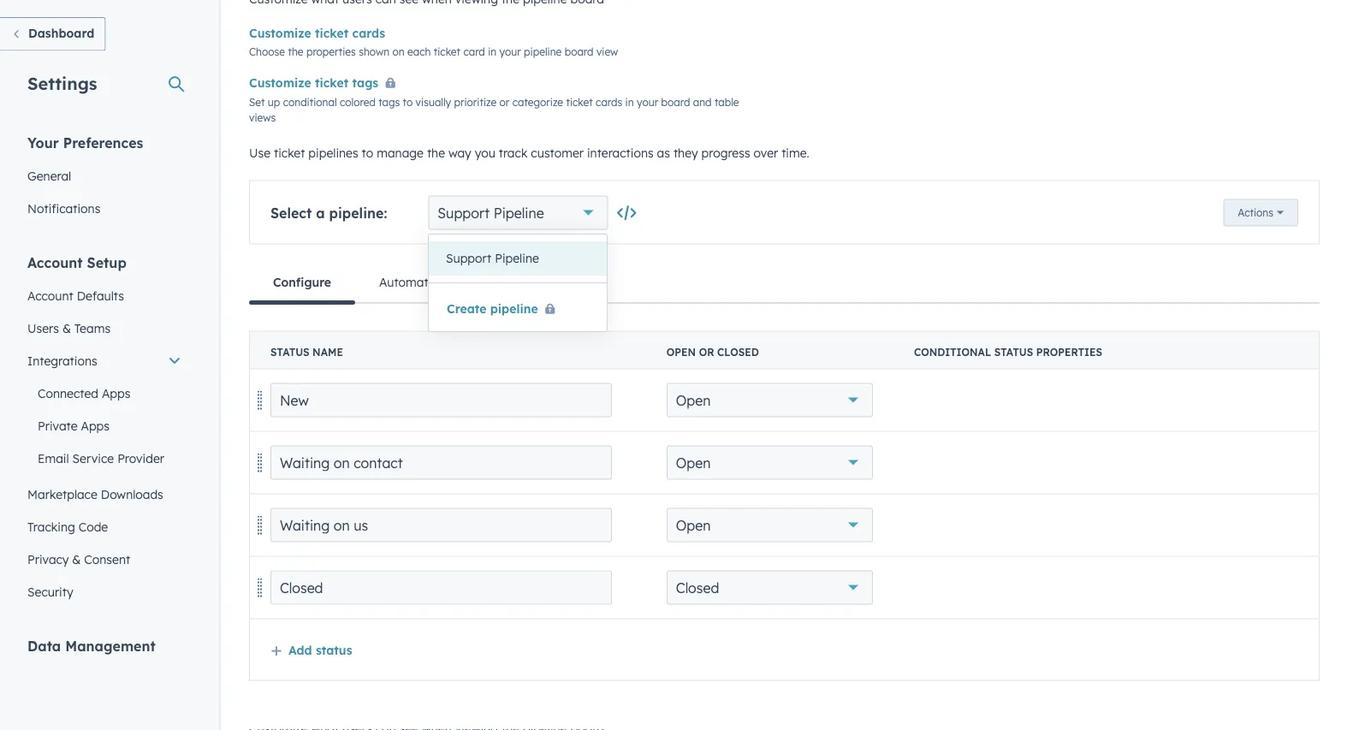 Task type: locate. For each thing, give the bounding box(es) containing it.
1 account from the top
[[27, 254, 83, 271]]

0 vertical spatial &
[[62, 321, 71, 336]]

0 vertical spatial support pipeline
[[438, 205, 544, 222]]

general link
[[17, 160, 192, 192]]

create pipeline button
[[446, 301, 557, 317]]

2 vertical spatial open button
[[667, 508, 873, 543]]

tracking code
[[27, 519, 108, 534]]

users & teams
[[27, 321, 110, 336]]

automate
[[379, 275, 435, 290]]

your inside the set up conditional colored tags to visually prioritize or categorize ticket cards in your board and table views
[[637, 96, 658, 109]]

email service provider
[[38, 451, 164, 466]]

1 vertical spatial your
[[637, 96, 658, 109]]

account for account defaults
[[27, 288, 73, 303]]

1 horizontal spatial properties
[[1036, 346, 1102, 359]]

your up as
[[637, 96, 658, 109]]

1 horizontal spatial your
[[637, 96, 658, 109]]

ticket inside customize ticket tags 'button'
[[315, 76, 349, 91]]

1 vertical spatial status
[[316, 643, 352, 658]]

1 vertical spatial &
[[72, 552, 81, 567]]

0 vertical spatial to
[[403, 96, 413, 109]]

stage name text field inside stage closed is currently in position 4. reorder it by using the up and down arrow keys. element
[[270, 571, 612, 605]]

0 vertical spatial account
[[27, 254, 83, 271]]

account defaults link
[[17, 279, 192, 312]]

in right card
[[488, 45, 497, 58]]

connected apps
[[38, 386, 131, 401]]

closed button
[[667, 571, 873, 605]]

pipeline:
[[329, 205, 387, 222]]

downloads
[[101, 487, 163, 502]]

support pipeline up the support pipeline 'list box'
[[438, 205, 544, 222]]

1 vertical spatial account
[[27, 288, 73, 303]]

status name
[[270, 346, 343, 359]]

pipelines
[[308, 146, 358, 160]]

support up 'create'
[[446, 251, 492, 266]]

open button down closed
[[667, 383, 873, 418]]

closed
[[676, 579, 719, 597]]

each
[[407, 45, 431, 58]]

board left view
[[565, 45, 594, 58]]

0 horizontal spatial cards
[[352, 26, 385, 41]]

tab list containing configure
[[249, 262, 1320, 305]]

to left visually
[[403, 96, 413, 109]]

set up conditional colored tags to visually prioritize or categorize ticket cards in your board and table views
[[249, 96, 739, 125]]

0 vertical spatial customize
[[249, 26, 311, 41]]

3 open button from the top
[[667, 508, 873, 543]]

status right conditional at the right top
[[994, 346, 1033, 359]]

open button inside stage waiting on contact is currently in position 2. reorder it by using the up and down arrow keys. element
[[667, 446, 873, 480]]

automate link
[[355, 262, 459, 303]]

the down the customize ticket cards button
[[288, 45, 303, 58]]

marketplace
[[27, 487, 97, 502]]

apps
[[102, 386, 131, 401], [81, 418, 110, 433]]

ticket for cards
[[315, 26, 349, 41]]

interactions
[[587, 146, 654, 160]]

1 open button from the top
[[667, 383, 873, 418]]

board
[[565, 45, 594, 58], [661, 96, 690, 109]]

actions button
[[1223, 199, 1298, 227]]

categorize
[[512, 96, 563, 109]]

0 vertical spatial pipeline
[[524, 45, 562, 58]]

the
[[288, 45, 303, 58], [427, 146, 445, 160]]

0 horizontal spatial in
[[488, 45, 497, 58]]

board inside the set up conditional colored tags to visually prioritize or categorize ticket cards in your board and table views
[[661, 96, 690, 109]]

0 vertical spatial the
[[288, 45, 303, 58]]

open button up stage waiting on us is currently in position 3. reorder it by using the up and down arrow keys. element
[[667, 446, 873, 480]]

stage name text field for stage waiting on us is currently in position 3. reorder it by using the up and down arrow keys. element
[[270, 508, 612, 543]]

ticket right 'use'
[[274, 146, 305, 160]]

1 vertical spatial pipeline
[[495, 251, 539, 266]]

the inside "customize ticket cards choose the properties shown on each ticket card in your pipeline board view"
[[288, 45, 303, 58]]

open inside stage waiting on us is currently in position 3. reorder it by using the up and down arrow keys. element
[[676, 517, 711, 534]]

select a pipeline:
[[270, 205, 387, 222]]

0 vertical spatial cards
[[352, 26, 385, 41]]

support
[[438, 205, 490, 222], [446, 251, 492, 266]]

customize up up
[[249, 76, 311, 91]]

0 vertical spatial in
[[488, 45, 497, 58]]

ticket right categorize
[[566, 96, 593, 109]]

open button inside stage new is currently in position 1. reorder it by using the up and down arrow keys. element
[[667, 383, 873, 418]]

cards inside the set up conditional colored tags to visually prioritize or categorize ticket cards in your board and table views
[[596, 96, 622, 109]]

customize inside 'button'
[[249, 76, 311, 91]]

1 horizontal spatial status
[[994, 346, 1033, 359]]

ticket up conditional
[[315, 76, 349, 91]]

time.
[[782, 146, 810, 160]]

stage name text field inside stage waiting on us is currently in position 3. reorder it by using the up and down arrow keys. element
[[270, 508, 612, 543]]

add status button
[[270, 643, 352, 658]]

add status
[[288, 643, 352, 658]]

1 stage name text field from the top
[[270, 446, 612, 480]]

0 horizontal spatial to
[[362, 146, 373, 160]]

1 vertical spatial support
[[446, 251, 492, 266]]

users
[[27, 321, 59, 336]]

1 vertical spatial apps
[[81, 418, 110, 433]]

0 vertical spatial open button
[[667, 383, 873, 418]]

cards down view
[[596, 96, 622, 109]]

way
[[448, 146, 471, 160]]

Stage name text field
[[270, 446, 612, 480], [270, 508, 612, 543], [270, 571, 612, 605]]

0 vertical spatial tags
[[352, 76, 378, 91]]

0 vertical spatial your
[[499, 45, 521, 58]]

1 vertical spatial stage name text field
[[270, 508, 612, 543]]

customize up "choose"
[[249, 26, 311, 41]]

account inside "link"
[[27, 288, 73, 303]]

security
[[27, 584, 73, 599]]

open or closed
[[667, 346, 759, 359]]

0 vertical spatial board
[[565, 45, 594, 58]]

add
[[288, 643, 312, 658]]

cards inside "customize ticket cards choose the properties shown on each ticket card in your pipeline board view"
[[352, 26, 385, 41]]

1 horizontal spatial in
[[625, 96, 634, 109]]

in up interactions at left top
[[625, 96, 634, 109]]

board left 'and'
[[661, 96, 690, 109]]

in inside the set up conditional colored tags to visually prioritize or categorize ticket cards in your board and table views
[[625, 96, 634, 109]]

& right privacy
[[72, 552, 81, 567]]

support inside dropdown button
[[438, 205, 490, 222]]

open inside stage waiting on contact is currently in position 2. reorder it by using the up and down arrow keys. element
[[676, 455, 711, 472]]

1 vertical spatial pipeline
[[490, 301, 538, 316]]

1 horizontal spatial cards
[[596, 96, 622, 109]]

status for conditional
[[994, 346, 1033, 359]]

tags
[[352, 76, 378, 91], [379, 96, 400, 109]]

0 vertical spatial support
[[438, 205, 490, 222]]

apps inside 'link'
[[81, 418, 110, 433]]

1 vertical spatial support pipeline
[[446, 251, 539, 266]]

1 vertical spatial open button
[[667, 446, 873, 480]]

in
[[488, 45, 497, 58], [625, 96, 634, 109]]

0 horizontal spatial or
[[499, 96, 510, 109]]

ticket up customize ticket tags 'button'
[[315, 26, 349, 41]]

pipeline down support pipeline dropdown button
[[495, 251, 539, 266]]

your right card
[[499, 45, 521, 58]]

closed
[[717, 346, 759, 359]]

1 vertical spatial in
[[625, 96, 634, 109]]

1 vertical spatial customize
[[249, 76, 311, 91]]

colored
[[340, 96, 376, 109]]

support pipeline up the "create pipeline"
[[446, 251, 539, 266]]

support pipeline
[[438, 205, 544, 222], [446, 251, 539, 266]]

configure
[[273, 275, 331, 290]]

marketplace downloads
[[27, 487, 163, 502]]

or inside pipeline stages element
[[699, 346, 714, 359]]

to left manage
[[362, 146, 373, 160]]

account setup
[[27, 254, 127, 271]]

open button up the closed popup button
[[667, 508, 873, 543]]

support down way
[[438, 205, 490, 222]]

account defaults
[[27, 288, 124, 303]]

status for add
[[316, 643, 352, 658]]

customize for customize ticket cards choose the properties shown on each ticket card in your pipeline board view
[[249, 26, 311, 41]]

status
[[270, 346, 310, 359]]

0 vertical spatial status
[[994, 346, 1033, 359]]

choose
[[249, 45, 285, 58]]

0 vertical spatial properties
[[306, 45, 356, 58]]

properties inside "customize ticket cards choose the properties shown on each ticket card in your pipeline board view"
[[306, 45, 356, 58]]

customize ticket tags button
[[249, 73, 402, 95]]

0 horizontal spatial properties
[[306, 45, 356, 58]]

apps up service
[[81, 418, 110, 433]]

visually
[[416, 96, 451, 109]]

apps down integrations button
[[102, 386, 131, 401]]

pipeline stages element
[[249, 331, 1320, 681]]

account setup element
[[17, 253, 192, 608]]

1 vertical spatial cards
[[596, 96, 622, 109]]

1 vertical spatial tags
[[379, 96, 400, 109]]

customize inside "customize ticket cards choose the properties shown on each ticket card in your pipeline board view"
[[249, 26, 311, 41]]

integrations button
[[17, 345, 192, 377]]

1 vertical spatial properties
[[1036, 346, 1102, 359]]

board inside "customize ticket cards choose the properties shown on each ticket card in your pipeline board view"
[[565, 45, 594, 58]]

open button for stage new is currently in position 1. reorder it by using the up and down arrow keys. element
[[667, 383, 873, 418]]

2 stage name text field from the top
[[270, 508, 612, 543]]

connected
[[38, 386, 98, 401]]

the left way
[[427, 146, 445, 160]]

2 customize from the top
[[249, 76, 311, 91]]

open inside stage new is currently in position 1. reorder it by using the up and down arrow keys. element
[[676, 392, 711, 409]]

2 vertical spatial stage name text field
[[270, 571, 612, 605]]

account up account defaults
[[27, 254, 83, 271]]

pipeline right 'create'
[[490, 301, 538, 316]]

provider
[[117, 451, 164, 466]]

pipeline inside "customize ticket cards choose the properties shown on each ticket card in your pipeline board view"
[[524, 45, 562, 58]]

ticket inside the set up conditional colored tags to visually prioritize or categorize ticket cards in your board and table views
[[566, 96, 593, 109]]

your
[[499, 45, 521, 58], [637, 96, 658, 109]]

tags right colored
[[379, 96, 400, 109]]

data management
[[27, 637, 156, 654]]

open button inside stage waiting on us is currently in position 3. reorder it by using the up and down arrow keys. element
[[667, 508, 873, 543]]

tags up colored
[[352, 76, 378, 91]]

1 horizontal spatial &
[[72, 552, 81, 567]]

0 vertical spatial pipeline
[[494, 205, 544, 222]]

& for users
[[62, 321, 71, 336]]

cards
[[352, 26, 385, 41], [596, 96, 622, 109]]

or right prioritize
[[499, 96, 510, 109]]

email
[[38, 451, 69, 466]]

0 horizontal spatial your
[[499, 45, 521, 58]]

status right add
[[316, 643, 352, 658]]

pipeline inside button
[[495, 251, 539, 266]]

3 stage name text field from the top
[[270, 571, 612, 605]]

0 vertical spatial apps
[[102, 386, 131, 401]]

account up "users"
[[27, 288, 73, 303]]

& right "users"
[[62, 321, 71, 336]]

2 account from the top
[[27, 288, 73, 303]]

stage waiting on us is currently in position 3. reorder it by using the up and down arrow keys. element
[[250, 494, 1319, 557]]

stage name text field for stage waiting on contact is currently in position 2. reorder it by using the up and down arrow keys. element
[[270, 446, 612, 480]]

0 horizontal spatial status
[[316, 643, 352, 658]]

up
[[268, 96, 280, 109]]

customize ticket cards button
[[249, 24, 385, 44]]

1 horizontal spatial board
[[661, 96, 690, 109]]

open for "open" popup button in stage waiting on us is currently in position 3. reorder it by using the up and down arrow keys. element
[[676, 517, 711, 534]]

2 open button from the top
[[667, 446, 873, 480]]

0 horizontal spatial &
[[62, 321, 71, 336]]

stage name text field inside stage waiting on contact is currently in position 2. reorder it by using the up and down arrow keys. element
[[270, 446, 612, 480]]

account
[[27, 254, 83, 271], [27, 288, 73, 303]]

ticket for pipelines
[[274, 146, 305, 160]]

pipeline up categorize
[[524, 45, 562, 58]]

tab list
[[249, 262, 1320, 305]]

0 horizontal spatial the
[[288, 45, 303, 58]]

0 vertical spatial stage name text field
[[270, 446, 612, 480]]

private apps link
[[17, 410, 192, 442]]

1 customize from the top
[[249, 26, 311, 41]]

customize
[[249, 26, 311, 41], [249, 76, 311, 91]]

pipeline up the support pipeline 'list box'
[[494, 205, 544, 222]]

pipeline
[[494, 205, 544, 222], [495, 251, 539, 266]]

0 horizontal spatial board
[[565, 45, 594, 58]]

0 vertical spatial or
[[499, 96, 510, 109]]

1 vertical spatial board
[[661, 96, 690, 109]]

your preferences
[[27, 134, 143, 151]]

1 vertical spatial the
[[427, 146, 445, 160]]

1 horizontal spatial to
[[403, 96, 413, 109]]

1 vertical spatial or
[[699, 346, 714, 359]]

cards up shown
[[352, 26, 385, 41]]

Stage name text field
[[270, 383, 612, 418]]

a
[[316, 205, 325, 222]]

create pipeline
[[447, 301, 538, 316]]

or left closed
[[699, 346, 714, 359]]

ticket
[[315, 26, 349, 41], [434, 45, 461, 58], [315, 76, 349, 91], [566, 96, 593, 109], [274, 146, 305, 160]]

1 vertical spatial to
[[362, 146, 373, 160]]

1 horizontal spatial or
[[699, 346, 714, 359]]



Task type: vqa. For each thing, say whether or not it's contained in the screenshot.
Press to sort. image to the left
no



Task type: describe. For each thing, give the bounding box(es) containing it.
table
[[715, 96, 739, 109]]

private
[[38, 418, 78, 433]]

open for "open" popup button within stage waiting on contact is currently in position 2. reorder it by using the up and down arrow keys. element
[[676, 455, 711, 472]]

service
[[72, 451, 114, 466]]

over
[[754, 146, 778, 160]]

conditional status properties
[[914, 346, 1102, 359]]

use ticket pipelines to manage the way you track customer interactions as they progress over time.
[[249, 146, 810, 160]]

defaults
[[77, 288, 124, 303]]

track
[[499, 146, 528, 160]]

marketplace downloads link
[[17, 478, 192, 511]]

settings
[[27, 72, 97, 94]]

management
[[65, 637, 156, 654]]

support pipeline button
[[428, 196, 608, 230]]

support pipeline inside dropdown button
[[438, 205, 544, 222]]

tags inside 'button'
[[352, 76, 378, 91]]

1 horizontal spatial the
[[427, 146, 445, 160]]

in inside "customize ticket cards choose the properties shown on each ticket card in your pipeline board view"
[[488, 45, 497, 58]]

prioritize
[[454, 96, 497, 109]]

customize ticket tags
[[249, 76, 378, 91]]

& for privacy
[[72, 552, 81, 567]]

on
[[392, 45, 405, 58]]

notifications link
[[17, 192, 192, 225]]

view
[[597, 45, 618, 58]]

stage waiting on contact is currently in position 2. reorder it by using the up and down arrow keys. element
[[250, 432, 1319, 494]]

they
[[674, 146, 698, 160]]

to inside the set up conditional colored tags to visually prioritize or categorize ticket cards in your board and table views
[[403, 96, 413, 109]]

notifications
[[27, 201, 100, 216]]

stage name text field for stage closed is currently in position 4. reorder it by using the up and down arrow keys. element
[[270, 571, 612, 605]]

tags inside the set up conditional colored tags to visually prioritize or categorize ticket cards in your board and table views
[[379, 96, 400, 109]]

stage new is currently in position 1. reorder it by using the up and down arrow keys. element
[[250, 369, 1319, 432]]

shown
[[359, 45, 390, 58]]

you
[[475, 146, 495, 160]]

board for conditional
[[661, 96, 690, 109]]

security link
[[17, 576, 192, 608]]

as
[[657, 146, 670, 160]]

pipeline inside dropdown button
[[494, 205, 544, 222]]

support inside button
[[446, 251, 492, 266]]

your inside "customize ticket cards choose the properties shown on each ticket card in your pipeline board view"
[[499, 45, 521, 58]]

select
[[270, 205, 312, 222]]

board customization element
[[249, 0, 1320, 126]]

properties inside pipeline stages element
[[1036, 346, 1102, 359]]

use
[[249, 146, 271, 160]]

create
[[447, 301, 487, 316]]

conditional
[[914, 346, 991, 359]]

integrations
[[27, 353, 97, 368]]

actions
[[1238, 207, 1274, 220]]

set
[[249, 96, 265, 109]]

data
[[27, 637, 61, 654]]

support pipeline list box
[[429, 235, 607, 283]]

configure link
[[249, 262, 355, 305]]

stage closed is currently in position 4. reorder it by using the up and down arrow keys. element
[[250, 557, 1319, 619]]

email service provider link
[[17, 442, 192, 475]]

apps for private apps
[[81, 418, 110, 433]]

views
[[249, 112, 276, 125]]

or inside the set up conditional colored tags to visually prioritize or categorize ticket cards in your board and table views
[[499, 96, 510, 109]]

your preferences element
[[17, 133, 192, 225]]

general
[[27, 168, 71, 183]]

customer
[[531, 146, 584, 160]]

account for account setup
[[27, 254, 83, 271]]

manage
[[377, 146, 424, 160]]

ticket for tags
[[315, 76, 349, 91]]

tracking
[[27, 519, 75, 534]]

card
[[463, 45, 485, 58]]

customize for customize ticket tags
[[249, 76, 311, 91]]

privacy
[[27, 552, 69, 567]]

connected apps link
[[17, 377, 192, 410]]

dashboard link
[[0, 17, 106, 51]]

tracking code link
[[17, 511, 192, 543]]

consent
[[84, 552, 130, 567]]

preferences
[[63, 134, 143, 151]]

code
[[78, 519, 108, 534]]

support pipeline button
[[429, 242, 607, 276]]

privacy & consent link
[[17, 543, 192, 576]]

ticket left card
[[434, 45, 461, 58]]

your
[[27, 134, 59, 151]]

name
[[313, 346, 343, 359]]

support pipeline inside button
[[446, 251, 539, 266]]

board for cards
[[565, 45, 594, 58]]

open for "open" popup button in the stage new is currently in position 1. reorder it by using the up and down arrow keys. element
[[676, 392, 711, 409]]

open popover to copy the internal identifier of the stage. image
[[618, 205, 635, 222]]

and
[[693, 96, 712, 109]]

open button for stage waiting on us is currently in position 3. reorder it by using the up and down arrow keys. element
[[667, 508, 873, 543]]

open button for stage waiting on contact is currently in position 2. reorder it by using the up and down arrow keys. element
[[667, 446, 873, 480]]

setup
[[87, 254, 127, 271]]

privacy & consent
[[27, 552, 130, 567]]

progress
[[701, 146, 750, 160]]

customize ticket cards choose the properties shown on each ticket card in your pipeline board view
[[249, 26, 618, 58]]

pipeline inside button
[[490, 301, 538, 316]]

teams
[[74, 321, 110, 336]]

private apps
[[38, 418, 110, 433]]

apps for connected apps
[[102, 386, 131, 401]]



